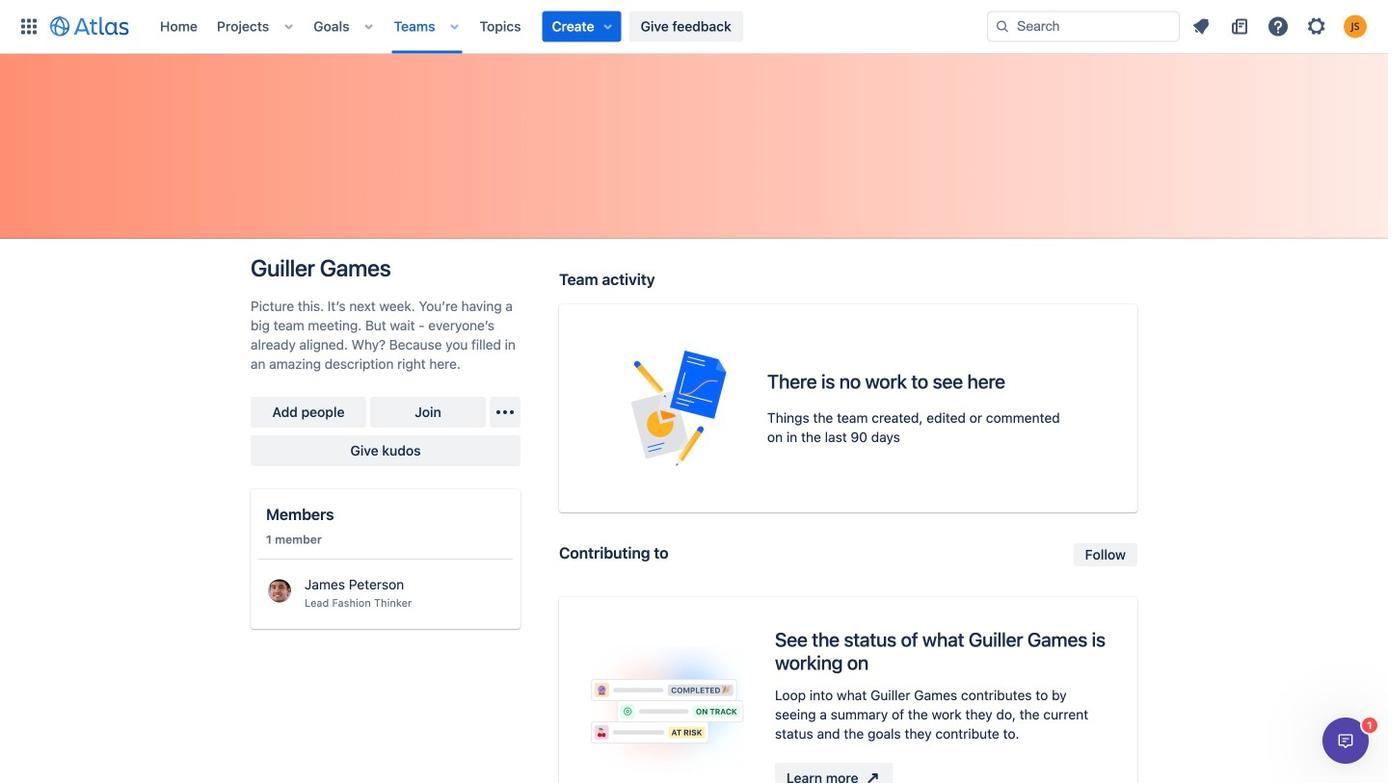 Task type: vqa. For each thing, say whether or not it's contained in the screenshot.
heading to the top
no



Task type: locate. For each thing, give the bounding box(es) containing it.
Search field
[[987, 11, 1180, 42]]

search image
[[995, 19, 1010, 34]]

account image
[[1344, 15, 1367, 38]]

top element
[[12, 0, 987, 54]]

actions image
[[494, 401, 517, 424]]

help image
[[1267, 15, 1290, 38]]

None search field
[[987, 11, 1180, 42]]

settings image
[[1305, 15, 1329, 38]]

banner
[[0, 0, 1388, 54]]

dialog
[[1323, 718, 1369, 765]]

switch to... image
[[17, 15, 40, 38]]

notifications image
[[1190, 15, 1213, 38]]



